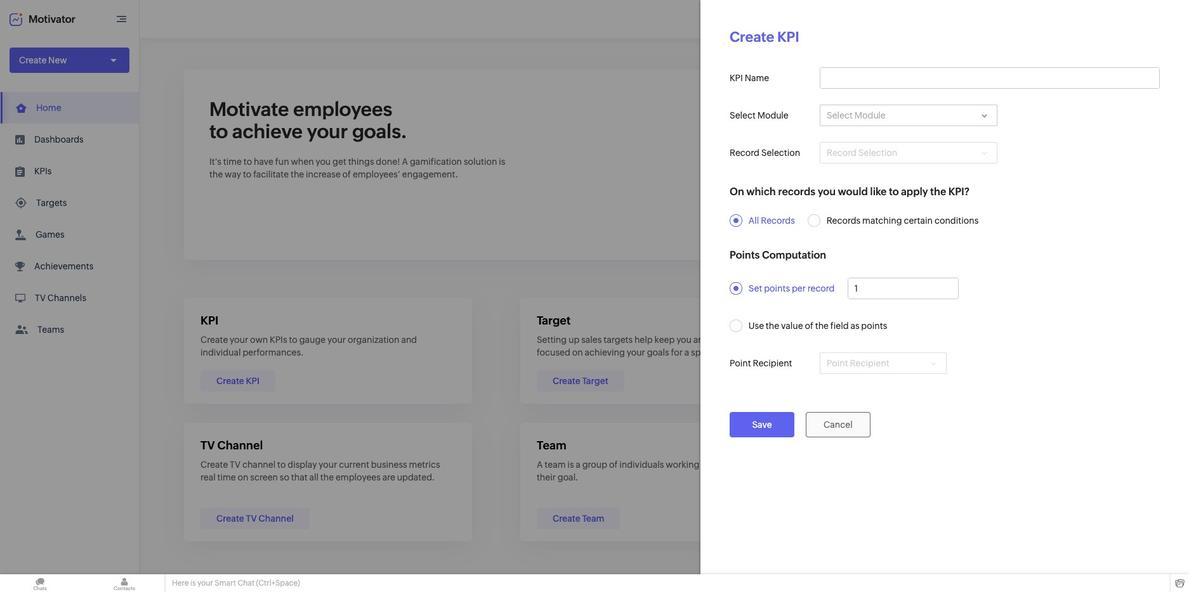 Task type: vqa. For each thing, say whether or not it's contained in the screenshot.
Logo
no



Task type: describe. For each thing, give the bounding box(es) containing it.
help
[[635, 335, 653, 345]]

home
[[36, 103, 61, 113]]

tv inside create tv channel to display your current business metrics real time on screen so that all the employees are updated.
[[230, 460, 241, 470]]

their inside start creating games and motivate your employees to achieve their goals enthusiastically.
[[873, 348, 892, 358]]

1 vertical spatial target
[[582, 376, 609, 387]]

Record Selection field
[[820, 142, 998, 164]]

specific
[[691, 348, 724, 358]]

increase
[[306, 169, 341, 180]]

1 selection from the left
[[762, 148, 801, 158]]

your left smart
[[197, 580, 213, 588]]

Select Module field
[[820, 105, 998, 126]]

working
[[666, 460, 700, 470]]

create left the new
[[19, 55, 47, 65]]

are
[[383, 473, 395, 483]]

targets
[[604, 335, 633, 345]]

achieve inside start creating games and motivate your employees to achieve their goals enthusiastically.
[[1094, 335, 1126, 345]]

all
[[749, 216, 759, 226]]

motivator
[[29, 13, 75, 25]]

0 horizontal spatial create kpi
[[216, 376, 260, 387]]

get
[[333, 157, 346, 167]]

a inside a team is a group of individuals working together to achieve their goal.
[[537, 460, 543, 470]]

your left own
[[230, 335, 248, 345]]

done!
[[376, 157, 400, 167]]

when
[[291, 157, 314, 167]]

create up kpi name
[[730, 29, 775, 45]]

gamification
[[410, 157, 462, 167]]

1 point from the left
[[730, 359, 751, 369]]

1 horizontal spatial create kpi
[[730, 29, 800, 45]]

create tv channel
[[216, 514, 294, 524]]

kpi?
[[949, 186, 970, 198]]

1 vertical spatial team
[[582, 514, 605, 524]]

records
[[778, 186, 816, 198]]

save
[[752, 420, 772, 430]]

use the value of the field as points
[[749, 321, 888, 331]]

points computation
[[730, 249, 827, 262]]

game
[[873, 314, 906, 328]]

value
[[781, 321, 803, 331]]

Add Points text field
[[848, 279, 958, 299]]

achieving
[[585, 348, 625, 358]]

you for target
[[677, 335, 692, 345]]

a inside a team is a group of individuals working together to achieve their goal.
[[576, 460, 581, 470]]

1 module from the left
[[758, 110, 789, 121]]

your right gauge
[[328, 335, 346, 345]]

performances.
[[243, 348, 304, 358]]

that
[[291, 473, 308, 483]]

employees inside motivate employees to achieve your goals.
[[293, 98, 392, 121]]

1 sales from the left
[[582, 335, 602, 345]]

setting
[[537, 335, 567, 345]]

list containing home
[[0, 92, 139, 346]]

screen
[[250, 473, 278, 483]]

0 vertical spatial target
[[537, 314, 571, 328]]

your down 'help'
[[627, 348, 645, 358]]

set
[[749, 284, 763, 294]]

motivate
[[209, 98, 289, 121]]

module inside 'field'
[[855, 110, 886, 121]]

0 horizontal spatial points
[[764, 284, 790, 294]]

as
[[851, 321, 860, 331]]

create down channel
[[216, 514, 244, 524]]

conditions
[[935, 216, 979, 226]]

up
[[569, 335, 580, 345]]

1 point recipient from the left
[[730, 359, 793, 369]]

computation
[[762, 249, 827, 262]]

create your own kpis to gauge your organization and individual performances.
[[201, 335, 417, 358]]

channels
[[47, 293, 86, 303]]

metrics
[[409, 460, 440, 470]]

name
[[745, 73, 769, 83]]

certain
[[904, 216, 933, 226]]

1 record selection from the left
[[730, 148, 801, 158]]

to inside create tv channel to display your current business metrics real time on screen so that all the employees are updated.
[[277, 460, 286, 470]]

tv up real
[[201, 439, 215, 453]]

1 horizontal spatial points
[[862, 321, 888, 331]]

teams
[[37, 325, 64, 335]]

setting up sales targets help keep you and your sales team focused on achieving your goals for a specific time.
[[537, 335, 775, 358]]

real
[[201, 473, 216, 483]]

2 records from the left
[[827, 216, 861, 226]]

save button
[[730, 413, 795, 438]]

selection inside "field"
[[859, 148, 898, 158]]

your inside create tv channel to display your current business metrics real time on screen so that all the employees are updated.
[[319, 460, 337, 470]]

on
[[730, 186, 744, 198]]

would
[[838, 186, 868, 198]]

group
[[583, 460, 608, 470]]

enthusiastically.
[[918, 348, 984, 358]]

kpi name
[[730, 73, 769, 83]]

create tv channel link
[[201, 508, 310, 530]]

facilitate
[[253, 169, 289, 180]]

own
[[250, 335, 268, 345]]

1 select from the left
[[730, 110, 756, 121]]

apply
[[901, 186, 928, 198]]

for
[[671, 348, 683, 358]]

like
[[871, 186, 887, 198]]

1 records from the left
[[761, 216, 795, 226]]

gauge
[[299, 335, 326, 345]]

employees inside create tv channel to display your current business metrics real time on screen so that all the employees are updated.
[[336, 473, 381, 483]]

goals.
[[352, 121, 407, 143]]

cancel button
[[806, 413, 871, 438]]

records matching certain conditions
[[827, 216, 979, 226]]

tv left channels
[[35, 293, 46, 303]]

start creating games and motivate your employees to achieve their goals enthusiastically.
[[873, 335, 1126, 358]]

display
[[288, 460, 317, 470]]

select module inside 'field'
[[827, 110, 886, 121]]

here
[[172, 580, 189, 588]]

tv down screen
[[246, 514, 257, 524]]

the down when
[[291, 169, 304, 180]]

achieve inside motivate employees to achieve your goals.
[[232, 121, 303, 143]]

create team
[[553, 514, 605, 524]]

their inside a team is a group of individuals working together to achieve their goal.
[[537, 473, 556, 483]]

current
[[339, 460, 369, 470]]

and inside create your own kpis to gauge your organization and individual performances.
[[401, 335, 417, 345]]

create new
[[19, 55, 67, 65]]

time inside create tv channel to display your current business metrics real time on screen so that all the employees are updated.
[[217, 473, 236, 483]]

matching
[[863, 216, 902, 226]]

create down "individual"
[[216, 376, 244, 387]]

creating
[[895, 335, 929, 345]]

is inside a team is a group of individuals working together to achieve their goal.
[[568, 460, 574, 470]]

engagement.
[[402, 169, 458, 180]]

keep
[[655, 335, 675, 345]]

have
[[254, 157, 274, 167]]

0 vertical spatial kpis
[[34, 166, 52, 176]]

dashboard
[[873, 439, 933, 453]]

all records
[[749, 216, 795, 226]]

to inside motivate employees to achieve your goals.
[[209, 121, 228, 143]]

things
[[348, 157, 374, 167]]

tv channels
[[35, 293, 86, 303]]

the left field
[[816, 321, 829, 331]]

the right use
[[766, 321, 780, 331]]

focused
[[537, 348, 571, 358]]

updated.
[[397, 473, 435, 483]]



Task type: locate. For each thing, give the bounding box(es) containing it.
targets
[[36, 198, 67, 208]]

team up the 'goal.'
[[545, 460, 566, 470]]

1 vertical spatial on
[[238, 473, 249, 483]]

recipient
[[753, 359, 793, 369], [850, 359, 890, 369]]

0 horizontal spatial recipient
[[753, 359, 793, 369]]

tv channel
[[201, 439, 263, 453]]

0 horizontal spatial selection
[[762, 148, 801, 158]]

records down on which records you would like to apply the kpi? at top
[[827, 216, 861, 226]]

your right display
[[319, 460, 337, 470]]

channel up channel
[[217, 439, 263, 453]]

points
[[730, 249, 760, 262]]

channel
[[217, 439, 263, 453], [259, 514, 294, 524]]

team down group
[[582, 514, 605, 524]]

create kpi
[[730, 29, 800, 45], [216, 376, 260, 387]]

of inside a team is a group of individuals working together to achieve their goal.
[[609, 460, 618, 470]]

1 horizontal spatial point
[[827, 359, 849, 369]]

1 horizontal spatial achieve
[[750, 460, 782, 470]]

0 vertical spatial team
[[754, 335, 775, 345]]

individuals
[[620, 460, 664, 470]]

selection up 'records'
[[762, 148, 801, 158]]

goal.
[[558, 473, 578, 483]]

1 vertical spatial a
[[576, 460, 581, 470]]

2 vertical spatial employees
[[336, 473, 381, 483]]

create
[[730, 29, 775, 45], [19, 55, 47, 65], [201, 335, 228, 345], [216, 376, 244, 387], [553, 376, 581, 387], [201, 460, 228, 470], [216, 514, 244, 524], [553, 514, 581, 524]]

the down it's
[[209, 169, 223, 180]]

2 horizontal spatial and
[[961, 335, 976, 345]]

module
[[758, 110, 789, 121], [855, 110, 886, 121]]

and up enthusiastically.
[[961, 335, 976, 345]]

1 horizontal spatial module
[[855, 110, 886, 121]]

create kpi up name
[[730, 29, 800, 45]]

1 vertical spatial kpis
[[270, 335, 287, 345]]

1 vertical spatial channel
[[259, 514, 294, 524]]

records
[[761, 216, 795, 226], [827, 216, 861, 226]]

channel
[[242, 460, 276, 470]]

of down get
[[343, 169, 351, 180]]

record up on which records you would like to apply the kpi? at top
[[827, 148, 857, 158]]

0 horizontal spatial you
[[316, 157, 331, 167]]

2 selection from the left
[[859, 148, 898, 158]]

record selection up which
[[730, 148, 801, 158]]

2 horizontal spatial achieve
[[1094, 335, 1126, 345]]

0 vertical spatial on
[[572, 348, 583, 358]]

0 horizontal spatial kpis
[[34, 166, 52, 176]]

1 horizontal spatial on
[[572, 348, 583, 358]]

employees
[[293, 98, 392, 121], [1037, 335, 1082, 345], [336, 473, 381, 483]]

2 horizontal spatial of
[[805, 321, 814, 331]]

team inside a team is a group of individuals working together to achieve their goal.
[[545, 460, 566, 470]]

on inside the setting up sales targets help keep you and your sales team focused on achieving your goals for a specific time.
[[572, 348, 583, 358]]

1 horizontal spatial of
[[609, 460, 618, 470]]

your inside motivate employees to achieve your goals.
[[307, 121, 348, 143]]

you up for
[[677, 335, 692, 345]]

2 vertical spatial of
[[609, 460, 618, 470]]

0 horizontal spatial select
[[730, 110, 756, 121]]

team inside the setting up sales targets help keep you and your sales team focused on achieving your goals for a specific time.
[[754, 335, 775, 345]]

you for motivate employees
[[316, 157, 331, 167]]

0 vertical spatial team
[[537, 439, 567, 453]]

goals down creating
[[894, 348, 916, 358]]

0 vertical spatial is
[[499, 157, 506, 167]]

1 horizontal spatial you
[[677, 335, 692, 345]]

here is your smart chat (ctrl+space)
[[172, 580, 300, 588]]

1 horizontal spatial a
[[685, 348, 690, 358]]

the left kpi?
[[931, 186, 947, 198]]

is inside it's time to have fun when you get things done! a gamification solution is the way to facilitate the increase of employees' engagement.
[[499, 157, 506, 167]]

which
[[747, 186, 776, 198]]

1 horizontal spatial and
[[694, 335, 710, 345]]

you
[[316, 157, 331, 167], [818, 186, 836, 198], [677, 335, 692, 345]]

record inside "field"
[[827, 148, 857, 158]]

2 vertical spatial is
[[190, 580, 196, 588]]

target down the 'achieving'
[[582, 376, 609, 387]]

record selection
[[730, 148, 801, 158], [827, 148, 898, 158]]

2 horizontal spatial is
[[568, 460, 574, 470]]

2 record from the left
[[827, 148, 857, 158]]

recipient down start
[[850, 359, 890, 369]]

cancel
[[824, 420, 853, 430]]

module up the record selection "field"
[[855, 110, 886, 121]]

your right motivate
[[1016, 335, 1035, 345]]

0 horizontal spatial and
[[401, 335, 417, 345]]

0 horizontal spatial records
[[761, 216, 795, 226]]

selection up like
[[859, 148, 898, 158]]

kpis up targets
[[34, 166, 52, 176]]

2 vertical spatial you
[[677, 335, 692, 345]]

1 vertical spatial is
[[568, 460, 574, 470]]

0 vertical spatial a
[[685, 348, 690, 358]]

is
[[499, 157, 506, 167], [568, 460, 574, 470], [190, 580, 196, 588]]

employees up get
[[293, 98, 392, 121]]

0 horizontal spatial select module
[[730, 110, 789, 121]]

start
[[873, 335, 893, 345]]

you left would
[[818, 186, 836, 198]]

create inside create your own kpis to gauge your organization and individual performances.
[[201, 335, 228, 345]]

1 horizontal spatial is
[[499, 157, 506, 167]]

of
[[343, 169, 351, 180], [805, 321, 814, 331], [609, 460, 618, 470]]

goals
[[647, 348, 670, 358], [894, 348, 916, 358]]

0 horizontal spatial a
[[576, 460, 581, 470]]

to
[[209, 121, 228, 143], [244, 157, 252, 167], [243, 169, 252, 180], [889, 186, 899, 198], [289, 335, 298, 345], [1084, 335, 1092, 345], [277, 460, 286, 470], [739, 460, 748, 470]]

point
[[730, 359, 751, 369], [827, 359, 849, 369]]

0 horizontal spatial a
[[402, 157, 408, 167]]

their
[[873, 348, 892, 358], [537, 473, 556, 483]]

None text field
[[821, 68, 1160, 88]]

1 horizontal spatial recipient
[[850, 359, 890, 369]]

1 horizontal spatial record
[[827, 148, 857, 158]]

way
[[225, 169, 241, 180]]

record
[[730, 148, 760, 158], [827, 148, 857, 158]]

to inside create your own kpis to gauge your organization and individual performances.
[[289, 335, 298, 345]]

0 horizontal spatial point
[[730, 359, 751, 369]]

selection
[[762, 148, 801, 158], [859, 148, 898, 158]]

1 horizontal spatial team
[[754, 335, 775, 345]]

0 horizontal spatial their
[[537, 473, 556, 483]]

you up increase
[[316, 157, 331, 167]]

0 horizontal spatial team
[[537, 439, 567, 453]]

2 recipient from the left
[[850, 359, 890, 369]]

you inside the setting up sales targets help keep you and your sales team focused on achieving your goals for a specific time.
[[677, 335, 692, 345]]

1 vertical spatial create kpi
[[216, 376, 260, 387]]

point recipient inside the point recipient field
[[827, 359, 890, 369]]

chat
[[238, 580, 255, 588]]

0 vertical spatial time
[[223, 157, 242, 167]]

0 horizontal spatial sales
[[582, 335, 602, 345]]

kpis inside create your own kpis to gauge your organization and individual performances.
[[270, 335, 287, 345]]

organization
[[348, 335, 400, 345]]

a right done!
[[402, 157, 408, 167]]

fun
[[275, 157, 289, 167]]

create down focused in the left bottom of the page
[[553, 376, 581, 387]]

time.
[[726, 348, 747, 358]]

of right value
[[805, 321, 814, 331]]

record up on
[[730, 148, 760, 158]]

together
[[702, 460, 738, 470]]

achieve inside a team is a group of individuals working together to achieve their goal.
[[750, 460, 782, 470]]

their left the 'goal.'
[[537, 473, 556, 483]]

2 select from the left
[[827, 110, 853, 121]]

kpis
[[34, 166, 52, 176], [270, 335, 287, 345]]

1 goals from the left
[[647, 348, 670, 358]]

tv down tv channel
[[230, 460, 241, 470]]

employees inside start creating games and motivate your employees to achieve their goals enthusiastically.
[[1037, 335, 1082, 345]]

0 vertical spatial of
[[343, 169, 351, 180]]

user image
[[1150, 9, 1171, 29]]

1 horizontal spatial kpis
[[270, 335, 287, 345]]

2 module from the left
[[855, 110, 886, 121]]

create down the 'goal.'
[[553, 514, 581, 524]]

tv
[[35, 293, 46, 303], [201, 439, 215, 453], [230, 460, 241, 470], [246, 514, 257, 524]]

smart
[[215, 580, 236, 588]]

0 horizontal spatial target
[[537, 314, 571, 328]]

time inside it's time to have fun when you get things done! a gamification solution is the way to facilitate the increase of employees' engagement.
[[223, 157, 242, 167]]

0 horizontal spatial is
[[190, 580, 196, 588]]

create up "individual"
[[201, 335, 228, 345]]

on which records you would like to apply the kpi?
[[730, 186, 970, 198]]

set points per record
[[749, 284, 835, 294]]

1 horizontal spatial sales
[[732, 335, 752, 345]]

motivate
[[978, 335, 1015, 345]]

time right real
[[217, 473, 236, 483]]

per
[[792, 284, 806, 294]]

record selection up would
[[827, 148, 898, 158]]

2 point from the left
[[827, 359, 849, 369]]

1 and from the left
[[401, 335, 417, 345]]

employees'
[[353, 169, 401, 180]]

your up specific
[[711, 335, 730, 345]]

0 horizontal spatial achieve
[[232, 121, 303, 143]]

achievements
[[34, 262, 93, 272]]

to inside a team is a group of individuals working together to achieve their goal.
[[739, 460, 748, 470]]

on inside create tv channel to display your current business metrics real time on screen so that all the employees are updated.
[[238, 473, 249, 483]]

2 and from the left
[[694, 335, 710, 345]]

0 vertical spatial achieve
[[232, 121, 303, 143]]

individual
[[201, 348, 241, 358]]

on down channel
[[238, 473, 249, 483]]

employees right motivate
[[1037, 335, 1082, 345]]

record selection inside "field"
[[827, 148, 898, 158]]

a
[[685, 348, 690, 358], [576, 460, 581, 470]]

your up get
[[307, 121, 348, 143]]

is right here
[[190, 580, 196, 588]]

recipient down use
[[753, 359, 793, 369]]

point down field
[[827, 359, 849, 369]]

0 horizontal spatial team
[[545, 460, 566, 470]]

0 horizontal spatial record
[[730, 148, 760, 158]]

1 recipient from the left
[[753, 359, 793, 369]]

1 vertical spatial time
[[217, 473, 236, 483]]

create kpi down "individual"
[[216, 376, 260, 387]]

1 vertical spatial team
[[545, 460, 566, 470]]

(ctrl+space)
[[256, 580, 300, 588]]

time up way
[[223, 157, 242, 167]]

and up specific
[[694, 335, 710, 345]]

team up the 'goal.'
[[537, 439, 567, 453]]

0 vertical spatial points
[[764, 284, 790, 294]]

1 record from the left
[[730, 148, 760, 158]]

is right solution at top left
[[499, 157, 506, 167]]

target up setting
[[537, 314, 571, 328]]

0 horizontal spatial point recipient
[[730, 359, 793, 369]]

it's time to have fun when you get things done! a gamification solution is the way to facilitate the increase of employees' engagement.
[[209, 157, 506, 180]]

and inside the setting up sales targets help keep you and your sales team focused on achieving your goals for a specific time.
[[694, 335, 710, 345]]

1 horizontal spatial record selection
[[827, 148, 898, 158]]

channel down so at the left of the page
[[259, 514, 294, 524]]

to inside start creating games and motivate your employees to achieve their goals enthusiastically.
[[1084, 335, 1092, 345]]

point inside field
[[827, 359, 849, 369]]

1 horizontal spatial goals
[[894, 348, 916, 358]]

point recipient
[[730, 359, 793, 369], [827, 359, 890, 369]]

create tv channel to display your current business metrics real time on screen so that all the employees are updated.
[[201, 460, 440, 483]]

select inside 'field'
[[827, 110, 853, 121]]

sales right up
[[582, 335, 602, 345]]

0 vertical spatial employees
[[293, 98, 392, 121]]

1 horizontal spatial their
[[873, 348, 892, 358]]

1 vertical spatial points
[[862, 321, 888, 331]]

new
[[48, 55, 67, 65]]

0 horizontal spatial of
[[343, 169, 351, 180]]

1 vertical spatial you
[[818, 186, 836, 198]]

1 vertical spatial employees
[[1037, 335, 1082, 345]]

target
[[537, 314, 571, 328], [582, 376, 609, 387]]

and inside start creating games and motivate your employees to achieve their goals enthusiastically.
[[961, 335, 976, 345]]

1 horizontal spatial a
[[537, 460, 543, 470]]

module down name
[[758, 110, 789, 121]]

team
[[537, 439, 567, 453], [582, 514, 605, 524]]

the right the all
[[320, 473, 334, 483]]

2 record selection from the left
[[827, 148, 898, 158]]

all
[[309, 473, 319, 483]]

2 select module from the left
[[827, 110, 886, 121]]

a team is a group of individuals working together to achieve their goal.
[[537, 460, 782, 483]]

1 vertical spatial a
[[537, 460, 543, 470]]

contacts image
[[84, 575, 164, 593]]

1 horizontal spatial team
[[582, 514, 605, 524]]

0 vertical spatial a
[[402, 157, 408, 167]]

a left group
[[537, 460, 543, 470]]

1 horizontal spatial target
[[582, 376, 609, 387]]

a inside the setting up sales targets help keep you and your sales team focused on achieving your goals for a specific time.
[[685, 348, 690, 358]]

1 horizontal spatial point recipient
[[827, 359, 890, 369]]

and
[[401, 335, 417, 345], [694, 335, 710, 345], [961, 335, 976, 345]]

1 select module from the left
[[730, 110, 789, 121]]

a up the 'goal.'
[[576, 460, 581, 470]]

1 vertical spatial their
[[537, 473, 556, 483]]

your
[[307, 121, 348, 143], [230, 335, 248, 345], [328, 335, 346, 345], [711, 335, 730, 345], [1016, 335, 1035, 345], [627, 348, 645, 358], [319, 460, 337, 470], [197, 580, 213, 588]]

create inside create tv channel to display your current business metrics real time on screen so that all the employees are updated.
[[201, 460, 228, 470]]

2 horizontal spatial you
[[818, 186, 836, 198]]

0 horizontal spatial record selection
[[730, 148, 801, 158]]

list
[[0, 92, 139, 346]]

0 vertical spatial create kpi
[[730, 29, 800, 45]]

on down up
[[572, 348, 583, 358]]

1 vertical spatial achieve
[[1094, 335, 1126, 345]]

point down the "time."
[[730, 359, 751, 369]]

recipient inside field
[[850, 359, 890, 369]]

0 vertical spatial channel
[[217, 439, 263, 453]]

achieve
[[232, 121, 303, 143], [1094, 335, 1126, 345], [750, 460, 782, 470]]

0 vertical spatial you
[[316, 157, 331, 167]]

sales up the "time."
[[732, 335, 752, 345]]

Point Recipient field
[[820, 353, 947, 375]]

goals inside start creating games and motivate your employees to achieve their goals enthusiastically.
[[894, 348, 916, 358]]

you inside it's time to have fun when you get things done! a gamification solution is the way to facilitate the increase of employees' engagement.
[[316, 157, 331, 167]]

1 horizontal spatial selection
[[859, 148, 898, 158]]

3 and from the left
[[961, 335, 976, 345]]

1 horizontal spatial records
[[827, 216, 861, 226]]

solution
[[464, 157, 497, 167]]

goals inside the setting up sales targets help keep you and your sales team focused on achieving your goals for a specific time.
[[647, 348, 670, 358]]

of inside it's time to have fun when you get things done! a gamification solution is the way to facilitate the increase of employees' engagement.
[[343, 169, 351, 180]]

games
[[36, 230, 65, 240]]

2 vertical spatial achieve
[[750, 460, 782, 470]]

and right 'organization' on the bottom left of the page
[[401, 335, 417, 345]]

motivate employees to achieve your goals.
[[209, 98, 407, 143]]

your inside start creating games and motivate your employees to achieve their goals enthusiastically.
[[1016, 335, 1035, 345]]

2 sales from the left
[[732, 335, 752, 345]]

point recipient down start
[[827, 359, 890, 369]]

kpis up performances. on the left of the page
[[270, 335, 287, 345]]

their down start
[[873, 348, 892, 358]]

1 vertical spatial of
[[805, 321, 814, 331]]

points up start
[[862, 321, 888, 331]]

records right all
[[761, 216, 795, 226]]

2 point recipient from the left
[[827, 359, 890, 369]]

a
[[402, 157, 408, 167], [537, 460, 543, 470]]

2 goals from the left
[[894, 348, 916, 358]]

a inside it's time to have fun when you get things done! a gamification solution is the way to facilitate the increase of employees' engagement.
[[402, 157, 408, 167]]

goals down keep
[[647, 348, 670, 358]]

0 vertical spatial their
[[873, 348, 892, 358]]

the inside create tv channel to display your current business metrics real time on screen so that all the employees are updated.
[[320, 473, 334, 483]]

games
[[931, 335, 959, 345]]

1 horizontal spatial select module
[[827, 110, 886, 121]]

points right set
[[764, 284, 790, 294]]

a right for
[[685, 348, 690, 358]]

0 horizontal spatial on
[[238, 473, 249, 483]]

of right group
[[609, 460, 618, 470]]

time
[[223, 157, 242, 167], [217, 473, 236, 483]]

1 horizontal spatial select
[[827, 110, 853, 121]]

so
[[280, 473, 289, 483]]

create up real
[[201, 460, 228, 470]]

chats image
[[0, 575, 80, 593]]

0 horizontal spatial module
[[758, 110, 789, 121]]

team down use
[[754, 335, 775, 345]]

point recipient down the "time."
[[730, 359, 793, 369]]

employees down current on the bottom left of page
[[336, 473, 381, 483]]

0 horizontal spatial goals
[[647, 348, 670, 358]]

is up the 'goal.'
[[568, 460, 574, 470]]



